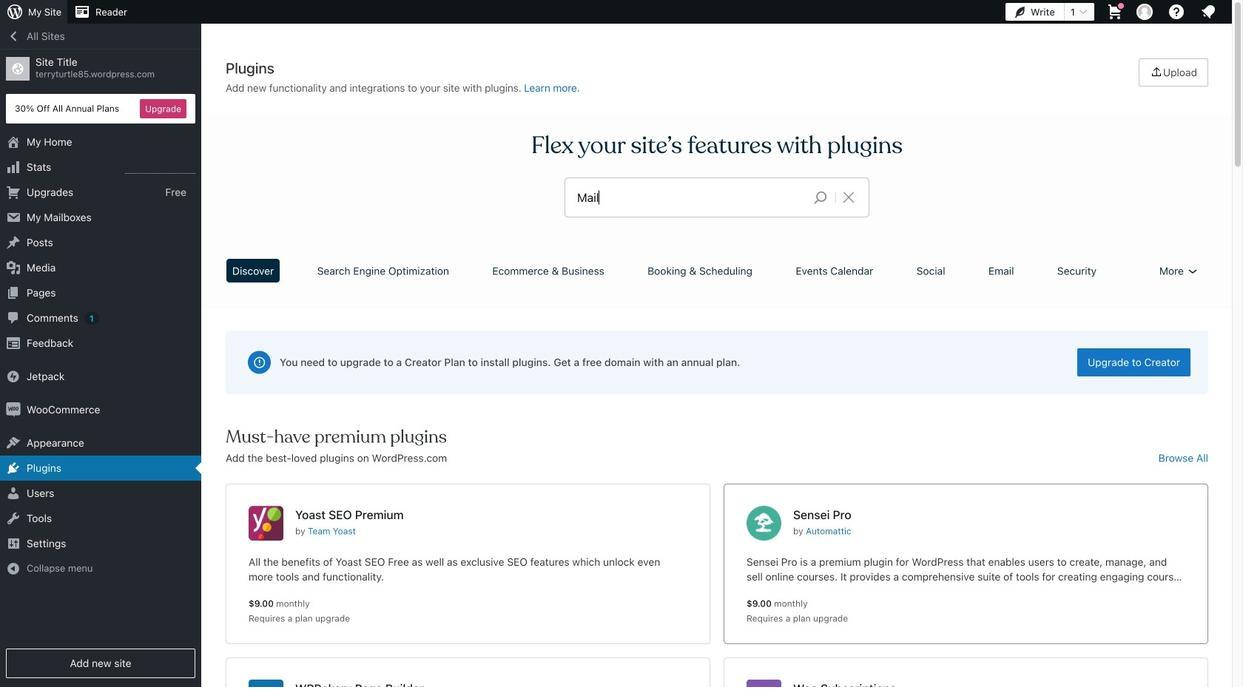Task type: vqa. For each thing, say whether or not it's contained in the screenshot.
the top img
yes



Task type: locate. For each thing, give the bounding box(es) containing it.
main content
[[220, 58, 1213, 687]]

my profile image
[[1136, 4, 1153, 20]]

2 img image from the top
[[6, 403, 21, 417]]

1 vertical spatial img image
[[6, 403, 21, 417]]

plugin icon image
[[249, 506, 283, 541], [747, 506, 781, 541]]

highest hourly views 0 image
[[125, 164, 195, 174]]

close search image
[[830, 189, 867, 206]]

0 vertical spatial img image
[[6, 369, 21, 384]]

1 horizontal spatial plugin icon image
[[747, 506, 781, 541]]

None search field
[[565, 178, 869, 217]]

1 img image from the top
[[6, 369, 21, 384]]

img image
[[6, 369, 21, 384], [6, 403, 21, 417]]

0 horizontal spatial plugin icon image
[[249, 506, 283, 541]]



Task type: describe. For each thing, give the bounding box(es) containing it.
help image
[[1168, 3, 1185, 21]]

open search image
[[802, 187, 839, 208]]

Search search field
[[577, 178, 802, 217]]

2 plugin icon image from the left
[[747, 506, 781, 541]]

1 plugin icon image from the left
[[249, 506, 283, 541]]

my shopping cart image
[[1106, 3, 1124, 21]]

manage your notifications image
[[1199, 3, 1217, 21]]



